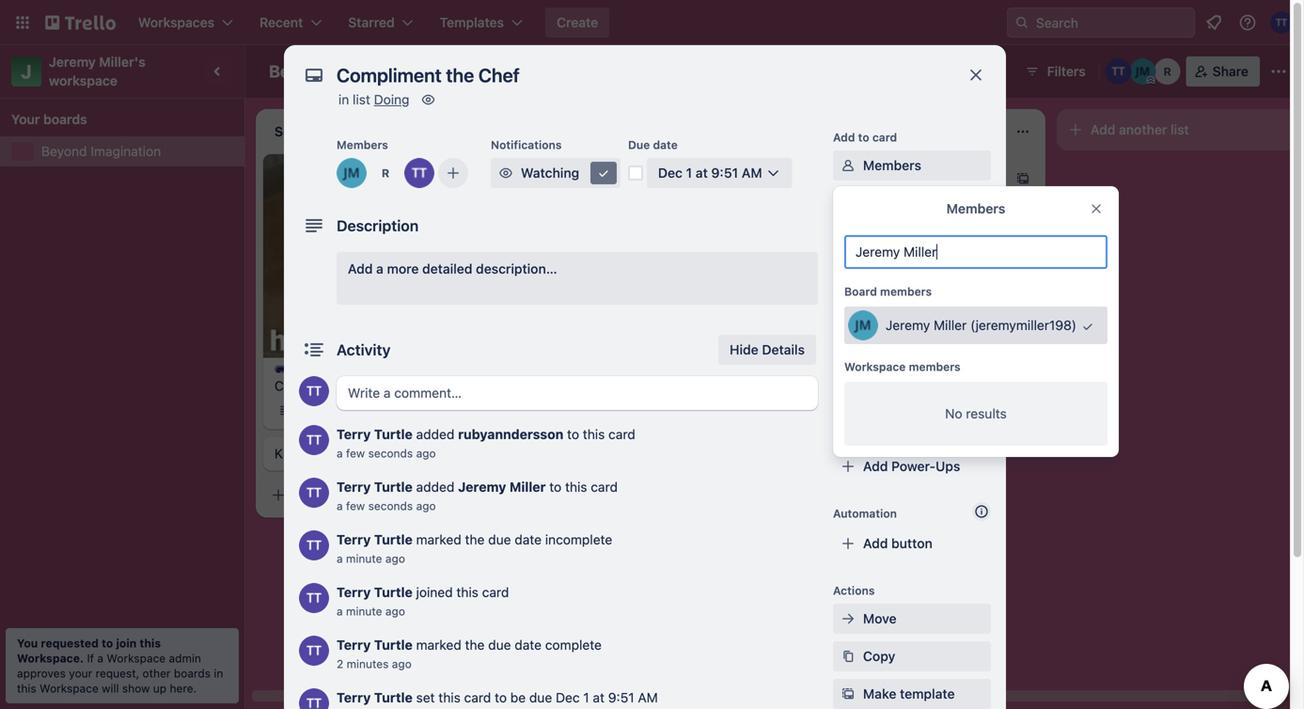 Task type: describe. For each thing, give the bounding box(es) containing it.
here.
[[170, 682, 197, 695]]

attachment
[[863, 308, 936, 324]]

0 vertical spatial jeremy miller (jeremymiller198) image
[[337, 158, 367, 188]]

a few seconds ago link for rubyanndersson
[[337, 447, 436, 460]]

your
[[69, 667, 92, 680]]

r button for jeremy miller (jeremymiller198) icon for rubyanndersson (rubyanndersson) icon
[[1155, 58, 1181, 85]]

add power-ups
[[863, 459, 961, 474]]

kickoff meeting link
[[275, 444, 493, 463]]

terry for terry turtle set this card to be due dec 1 at 9:51 am
[[337, 690, 371, 705]]

r for rubyanndersson (rubyanndersson) image
[[749, 243, 756, 253]]

move link
[[833, 604, 991, 634]]

up
[[153, 682, 167, 695]]

ago inside terry turtle joined this card a minute ago
[[386, 605, 405, 618]]

requested
[[41, 637, 99, 650]]

custom fields button
[[833, 382, 991, 401]]

a minute ago link for marked the due date incomplete
[[337, 552, 405, 565]]

add down the kickoff
[[293, 487, 318, 503]]

minute inside 'terry turtle marked the due date incomplete a minute ago'
[[346, 552, 382, 565]]

dec 1
[[564, 242, 594, 255]]

a left the more
[[376, 261, 384, 277]]

r for rubyanndersson (rubyanndersson) element
[[382, 166, 390, 180]]

share
[[1213, 63, 1249, 79]]

star or unstar board image
[[450, 64, 465, 79]]

attachment button
[[833, 301, 991, 331]]

0 vertical spatial list
[[353, 92, 370, 107]]

activity
[[337, 341, 391, 359]]

ago inside terry turtle marked the due date complete 2 minutes ago
[[392, 657, 412, 671]]

copy
[[863, 649, 896, 664]]

search image
[[1015, 15, 1030, 30]]

checklist link
[[833, 226, 991, 256]]

cover link
[[833, 339, 991, 369]]

0 horizontal spatial boards
[[43, 111, 87, 127]]

1 vertical spatial r button
[[371, 158, 401, 188]]

add a card button for the top create from template… "image"
[[798, 164, 1008, 194]]

thoughts thinking
[[542, 163, 612, 190]]

no
[[945, 406, 963, 421]]

dec 1 at 9:51 am
[[658, 165, 762, 181]]

power-ups
[[833, 432, 894, 445]]

boards inside if a workspace admin approves your request, other boards in this workspace will show up here.
[[174, 667, 211, 680]]

1 vertical spatial beyond imagination
[[41, 143, 161, 159]]

jeremy miller (jeremymiller198) image for rubyanndersson (rubyanndersson) image
[[715, 237, 737, 260]]

a inside terry turtle added rubyanndersson to this card a few seconds ago
[[337, 447, 343, 460]]

rubyanndersson (rubyanndersson) image
[[1155, 58, 1181, 85]]

0 vertical spatial in
[[339, 92, 349, 107]]

j
[[21, 60, 32, 82]]

2 horizontal spatial workspace
[[845, 360, 906, 373]]

to left be
[[495, 690, 507, 705]]

am inside button
[[742, 165, 762, 181]]

1 down the complete
[[583, 690, 589, 705]]

terry for terry turtle joined this card a minute ago
[[337, 585, 371, 600]]

workspace.
[[17, 652, 84, 665]]

members link
[[833, 150, 991, 181]]

workspace members
[[845, 360, 961, 373]]

1 horizontal spatial miller
[[934, 317, 967, 333]]

instagram
[[319, 378, 379, 394]]

1 vertical spatial 9:51
[[608, 690, 635, 705]]

move
[[863, 611, 897, 626]]

be
[[511, 690, 526, 705]]

terry turtle added jeremy miller to this card a few seconds ago
[[337, 479, 618, 513]]

add button
[[863, 536, 933, 551]]

terry for terry turtle marked the due date incomplete a minute ago
[[337, 532, 371, 547]]

0 vertical spatial date
[[653, 138, 678, 151]]

color: purple, title: none image
[[275, 365, 312, 373]]

approves
[[17, 667, 66, 680]]

list inside button
[[1171, 122, 1190, 137]]

other
[[143, 667, 171, 680]]

terry turtle marked the due date incomplete a minute ago
[[337, 532, 613, 565]]

terry turtle (terryturtle) image down color: purple, title: none image
[[299, 376, 329, 406]]

your
[[11, 111, 40, 127]]

0 horizontal spatial beyond
[[41, 143, 87, 159]]

due for complete
[[488, 637, 511, 653]]

a down add to card
[[856, 171, 863, 186]]

this right set
[[439, 690, 461, 705]]

beyond imagination inside board name text box
[[269, 61, 429, 81]]

to inside terry turtle added rubyanndersson to this card a few seconds ago
[[567, 427, 579, 442]]

0 horizontal spatial ups
[[873, 432, 894, 445]]

add left the more
[[348, 261, 373, 277]]

rubyanndersson (rubyanndersson) image
[[741, 237, 764, 260]]

you
[[17, 637, 38, 650]]

make template
[[863, 686, 955, 702]]

thinking
[[542, 174, 594, 190]]

results
[[966, 406, 1007, 421]]

turtle for terry turtle marked the due date incomplete a minute ago
[[374, 532, 413, 547]]

members for board members
[[880, 285, 932, 298]]

details
[[762, 342, 805, 357]]

dec 1 at 9:51 am button
[[647, 158, 793, 188]]

board
[[845, 285, 877, 298]]

board image
[[521, 63, 537, 78]]

1 down create instagram
[[324, 404, 329, 417]]

add down add to card
[[828, 171, 853, 186]]

0 notifications image
[[1203, 11, 1226, 34]]

this inside if a workspace admin approves your request, other boards in this workspace will show up here.
[[17, 682, 36, 695]]

copy link
[[833, 641, 991, 672]]

sm image for cover
[[839, 344, 858, 363]]

2 minutes ago link
[[337, 657, 412, 671]]

create button
[[546, 8, 610, 38]]

workspace
[[49, 73, 118, 88]]

(jeremymiller198)
[[971, 317, 1077, 333]]

terry turtle (terryturtle) image left 2
[[299, 636, 329, 666]]

in list doing
[[339, 92, 410, 107]]

card down "meeting"
[[333, 487, 360, 503]]

ago inside 'terry turtle marked the due date incomplete a minute ago'
[[386, 552, 405, 565]]

hide details link
[[719, 335, 816, 365]]

thoughts
[[561, 163, 612, 176]]

beyond imagination link
[[41, 142, 233, 161]]

turtle for terry turtle set this card to be due dec 1 at 9:51 am
[[374, 690, 413, 705]]

join
[[116, 637, 137, 650]]

2
[[337, 657, 344, 671]]

turtle for terry turtle joined this card a minute ago
[[374, 585, 413, 600]]

date for complete
[[515, 637, 542, 653]]

create instagram
[[275, 378, 379, 394]]

seconds inside terry turtle added jeremy miller to this card a few seconds ago
[[368, 499, 413, 513]]

terry turtle (terryturtle) image inside the primary element
[[1271, 11, 1293, 34]]

card inside terry turtle added jeremy miller to this card a few seconds ago
[[591, 479, 618, 495]]

filters
[[1048, 63, 1086, 79]]

another
[[1119, 122, 1168, 137]]

a inside terry turtle joined this card a minute ago
[[337, 605, 343, 618]]

board members
[[845, 285, 932, 298]]

add power-ups link
[[833, 451, 991, 482]]

a minute ago link for joined this card
[[337, 605, 405, 618]]

custom
[[863, 383, 912, 399]]

if
[[87, 652, 94, 665]]

add to card
[[833, 131, 897, 144]]

1 inside button
[[686, 165, 692, 181]]

Search members text field
[[845, 235, 1108, 269]]

jeremy miller's workspace
[[49, 54, 149, 88]]

terry turtle added rubyanndersson to this card a few seconds ago
[[337, 427, 636, 460]]

your boards with 1 items element
[[11, 108, 224, 131]]

add members to card image
[[446, 164, 461, 182]]

minutes
[[347, 657, 389, 671]]

open information menu image
[[1239, 13, 1258, 32]]

request,
[[96, 667, 139, 680]]

automation
[[833, 507, 897, 520]]

workspace visible image
[[484, 64, 499, 79]]

add button button
[[833, 529, 991, 559]]

hide details
[[730, 342, 805, 357]]

make
[[863, 686, 897, 702]]

1 vertical spatial imagination
[[91, 143, 161, 159]]

meeting
[[321, 446, 370, 461]]

jeremy inside terry turtle added jeremy miller to this card a few seconds ago
[[458, 479, 506, 495]]

date for incomplete
[[515, 532, 542, 547]]

terry for terry turtle marked the due date complete 2 minutes ago
[[337, 637, 371, 653]]

sm image for members
[[839, 156, 858, 175]]

you requested to join this workspace.
[[17, 637, 161, 665]]

turtle for terry turtle added jeremy miller to this card a few seconds ago
[[374, 479, 413, 495]]

terry turtle joined this card a minute ago
[[337, 585, 509, 618]]

turtle for terry turtle added rubyanndersson to this card a few seconds ago
[[374, 427, 413, 442]]

terry turtle (terryturtle) image left rubyanndersson (rubyanndersson) image
[[688, 237, 711, 260]]

custom fields
[[863, 383, 952, 399]]

add a card button for the leftmost create from template… "image"
[[263, 480, 474, 510]]

card inside terry turtle joined this card a minute ago
[[482, 585, 509, 600]]

create for create instagram
[[275, 378, 315, 394]]

thinking link
[[542, 173, 760, 192]]

terry turtle set this card to be due dec 1 at 9:51 am
[[337, 690, 658, 705]]

add down automation
[[863, 536, 888, 551]]

watching
[[521, 165, 580, 181]]

to inside terry turtle added jeremy miller to this card a few seconds ago
[[550, 479, 562, 495]]

make template link
[[833, 679, 991, 709]]

add another list button
[[1057, 109, 1305, 150]]

seconds inside terry turtle added rubyanndersson to this card a few seconds ago
[[368, 447, 413, 460]]

jeremy for jeremy miller's workspace
[[49, 54, 96, 70]]

kickoff meeting
[[275, 446, 370, 461]]

your boards
[[11, 111, 87, 127]]

this member was added to card image
[[1068, 307, 1108, 346]]

2 vertical spatial due
[[529, 690, 552, 705]]

jeremy miller (jeremymiller198)
[[886, 317, 1077, 333]]

2 vertical spatial dec
[[556, 690, 580, 705]]

0 horizontal spatial members
[[337, 138, 388, 151]]

a inside 'terry turtle marked the due date incomplete a minute ago'
[[337, 552, 343, 565]]

2 vertical spatial members
[[947, 201, 1006, 216]]

checklist
[[863, 233, 921, 248]]

sm image right doing
[[419, 90, 438, 109]]



Task type: locate. For each thing, give the bounding box(es) containing it.
2 horizontal spatial members
[[947, 201, 1006, 216]]

marked inside 'terry turtle marked the due date incomplete a minute ago'
[[416, 532, 462, 547]]

sm image down add to card
[[839, 156, 858, 175]]

1 a minute ago link from the top
[[337, 552, 405, 565]]

sm image for make template
[[839, 685, 858, 704]]

notifications
[[491, 138, 562, 151]]

am
[[742, 165, 762, 181], [638, 690, 658, 705]]

terry inside 'terry turtle marked the due date incomplete a minute ago'
[[337, 532, 371, 547]]

marked
[[416, 532, 462, 547], [416, 637, 462, 653]]

4 turtle from the top
[[374, 585, 413, 600]]

terry inside terry turtle joined this card a minute ago
[[337, 585, 371, 600]]

ups up add power-ups on the right bottom of page
[[873, 432, 894, 445]]

added for rubyanndersson
[[416, 427, 455, 442]]

members up 'attachment'
[[880, 285, 932, 298]]

sm image down notifications
[[497, 164, 515, 182]]

seconds down kickoff meeting link
[[368, 499, 413, 513]]

turtle up 2 minutes ago link
[[374, 637, 413, 653]]

sm image
[[497, 164, 515, 182], [594, 164, 613, 182], [839, 231, 858, 250], [839, 344, 858, 363], [839, 609, 858, 628]]

hide
[[730, 342, 759, 357]]

2 minute from the top
[[346, 605, 382, 618]]

marked inside terry turtle marked the due date complete 2 minutes ago
[[416, 637, 462, 653]]

boards
[[43, 111, 87, 127], [174, 667, 211, 680]]

1 vertical spatial dec
[[564, 242, 585, 255]]

1 vertical spatial list
[[1171, 122, 1190, 137]]

9:51 inside button
[[712, 165, 739, 181]]

boards right your
[[43, 111, 87, 127]]

fields
[[915, 383, 952, 399]]

1 down the instagram
[[361, 404, 366, 417]]

added for jeremy miller
[[416, 479, 455, 495]]

a minute ago link up terry turtle joined this card a minute ago
[[337, 552, 405, 565]]

dec for dec 1
[[564, 242, 585, 255]]

1 horizontal spatial 9:51
[[712, 165, 739, 181]]

2 turtle from the top
[[374, 479, 413, 495]]

r left share button
[[1164, 65, 1172, 78]]

Board name text field
[[260, 56, 439, 87]]

0 horizontal spatial add a card button
[[263, 480, 474, 510]]

due right be
[[529, 690, 552, 705]]

this right joined
[[457, 585, 479, 600]]

2 terry from the top
[[337, 479, 371, 495]]

1 vertical spatial r
[[382, 166, 390, 180]]

sm image inside move link
[[839, 609, 858, 628]]

members for workspace members
[[909, 360, 961, 373]]

0 vertical spatial miller
[[934, 317, 967, 333]]

0 vertical spatial r button
[[1155, 58, 1181, 85]]

0 vertical spatial the
[[465, 532, 485, 547]]

1 vertical spatial am
[[638, 690, 658, 705]]

added inside terry turtle added rubyanndersson to this card a few seconds ago
[[416, 427, 455, 442]]

0 vertical spatial minute
[[346, 552, 382, 565]]

0 vertical spatial create from template… image
[[1016, 171, 1031, 186]]

1 vertical spatial members
[[909, 360, 961, 373]]

None text field
[[327, 58, 948, 92]]

turtle for terry turtle marked the due date complete 2 minutes ago
[[374, 637, 413, 653]]

date inside 'terry turtle marked the due date incomplete a minute ago'
[[515, 532, 542, 547]]

few right the kickoff
[[346, 447, 365, 460]]

dec for dec 1 at 9:51 am
[[658, 165, 683, 181]]

in
[[339, 92, 349, 107], [214, 667, 223, 680]]

share button
[[1187, 56, 1260, 87]]

create from template… image
[[1016, 171, 1031, 186], [482, 488, 497, 503]]

1 a few seconds ago link from the top
[[337, 447, 436, 460]]

color: bold red, title: "thoughts" element
[[542, 162, 612, 176]]

sm image for watching
[[497, 164, 515, 182]]

0 horizontal spatial miller
[[510, 479, 546, 495]]

Write a comment text field
[[337, 376, 818, 410]]

create instagram link
[[275, 377, 493, 395]]

this inside terry turtle joined this card a minute ago
[[457, 585, 479, 600]]

terry for terry turtle added rubyanndersson to this card a few seconds ago
[[337, 427, 371, 442]]

jeremy miller (jeremymiller198) image left rubyanndersson (rubyanndersson) element
[[337, 158, 367, 188]]

1 vertical spatial add a card
[[293, 487, 360, 503]]

jeremy for jeremy miller (jeremymiller198)
[[886, 317, 930, 333]]

due inside 'terry turtle marked the due date incomplete a minute ago'
[[488, 532, 511, 547]]

2 marked from the top
[[416, 637, 462, 653]]

terry turtle (terryturtle) image
[[688, 237, 711, 260], [299, 376, 329, 406], [299, 530, 329, 561], [299, 636, 329, 666]]

create from template… image up the search members text box
[[1016, 171, 1031, 186]]

0 vertical spatial r
[[1164, 65, 1172, 78]]

0 vertical spatial add a card
[[828, 171, 895, 186]]

turtle inside terry turtle joined this card a minute ago
[[374, 585, 413, 600]]

1 horizontal spatial add a card
[[828, 171, 895, 186]]

marked for marked the due date incomplete
[[416, 532, 462, 547]]

to up incomplete
[[550, 479, 562, 495]]

this inside terry turtle added rubyanndersson to this card a few seconds ago
[[583, 427, 605, 442]]

5 turtle from the top
[[374, 637, 413, 653]]

sm image for copy
[[839, 647, 858, 666]]

a down "meeting"
[[337, 499, 343, 513]]

template
[[900, 686, 955, 702]]

0 horizontal spatial beyond imagination
[[41, 143, 161, 159]]

2 vertical spatial workspace
[[40, 682, 99, 695]]

rubyanndersson (rubyanndersson) element
[[371, 158, 401, 188]]

dates
[[863, 270, 900, 286]]

turtle inside terry turtle marked the due date complete 2 minutes ago
[[374, 637, 413, 653]]

description
[[337, 217, 419, 235]]

jeremy miller (jeremymiller198) image for rubyanndersson (rubyanndersson) icon
[[1130, 58, 1157, 85]]

1 vertical spatial add a card button
[[263, 480, 474, 510]]

1 horizontal spatial r
[[749, 243, 756, 253]]

doing
[[374, 92, 410, 107]]

to inside you requested to join this workspace.
[[102, 637, 113, 650]]

ups
[[873, 432, 894, 445], [936, 459, 961, 474]]

list
[[353, 92, 370, 107], [1171, 122, 1190, 137]]

ago up terry turtle added jeremy miller to this card a few seconds ago
[[416, 447, 436, 460]]

0 vertical spatial due
[[488, 532, 511, 547]]

add a more detailed description… link
[[337, 252, 818, 305]]

turtle down kickoff meeting link
[[374, 479, 413, 495]]

workspace up custom
[[845, 360, 906, 373]]

the down terry turtle added jeremy miller to this card a few seconds ago
[[465, 532, 485, 547]]

3 terry from the top
[[337, 532, 371, 547]]

jeremy up cover link
[[886, 317, 930, 333]]

1 vertical spatial jeremy miller (jeremymiller198) image
[[848, 310, 878, 340]]

dates button
[[833, 263, 991, 293]]

turtle inside 'terry turtle marked the due date incomplete a minute ago'
[[374, 532, 413, 547]]

jeremy miller (jeremymiller198) image down search field in the right top of the page
[[1130, 58, 1157, 85]]

terry inside terry turtle added rubyanndersson to this card a few seconds ago
[[337, 427, 371, 442]]

a right the kickoff
[[337, 447, 343, 460]]

Mark due date as complete checkbox
[[628, 166, 643, 181]]

card inside terry turtle added rubyanndersson to this card a few seconds ago
[[609, 427, 636, 442]]

1
[[686, 165, 692, 181], [588, 242, 594, 255], [324, 404, 329, 417], [361, 404, 366, 417], [583, 690, 589, 705]]

the inside 'terry turtle marked the due date incomplete a minute ago'
[[465, 532, 485, 547]]

due
[[628, 138, 650, 151]]

imagination inside board name text box
[[334, 61, 429, 81]]

complete
[[545, 637, 602, 653]]

the for marked the due date complete
[[465, 637, 485, 653]]

Search field
[[1030, 8, 1195, 37]]

a few seconds ago link for jeremy
[[337, 499, 436, 513]]

kickoff
[[275, 446, 317, 461]]

add left another
[[1091, 122, 1116, 137]]

cover
[[863, 346, 900, 361]]

2 a few seconds ago link from the top
[[337, 499, 436, 513]]

imagination
[[334, 61, 429, 81], [91, 143, 161, 159]]

0 vertical spatial power-
[[833, 432, 873, 445]]

0 horizontal spatial create from template… image
[[482, 488, 497, 503]]

0 vertical spatial beyond imagination
[[269, 61, 429, 81]]

1 vertical spatial create
[[275, 378, 315, 394]]

ago inside terry turtle added rubyanndersson to this card a few seconds ago
[[416, 447, 436, 460]]

seconds down the create instagram link
[[368, 447, 413, 460]]

1 vertical spatial create from template… image
[[482, 488, 497, 503]]

0 vertical spatial boards
[[43, 111, 87, 127]]

r for rubyanndersson (rubyanndersson) icon
[[1164, 65, 1172, 78]]

workspace down your
[[40, 682, 99, 695]]

added down kickoff meeting link
[[416, 479, 455, 495]]

due up terry turtle set this card to be due dec 1 at 9:51 am
[[488, 637, 511, 653]]

1 marked from the top
[[416, 532, 462, 547]]

miller down rubyanndersson
[[510, 479, 546, 495]]

sm image for move
[[839, 609, 858, 628]]

3 turtle from the top
[[374, 532, 413, 547]]

due for incomplete
[[488, 532, 511, 547]]

members down add to card
[[863, 158, 922, 173]]

1 vertical spatial a minute ago link
[[337, 605, 405, 618]]

0 vertical spatial few
[[346, 447, 365, 460]]

jeremy down terry turtle added rubyanndersson to this card a few seconds ago
[[458, 479, 506, 495]]

r button up description
[[371, 158, 401, 188]]

r button left share button
[[1155, 58, 1181, 85]]

marked down terry turtle joined this card a minute ago
[[416, 637, 462, 653]]

1 horizontal spatial in
[[339, 92, 349, 107]]

doing link
[[374, 92, 410, 107]]

1 vertical spatial marked
[[416, 637, 462, 653]]

a minute ago link up minutes
[[337, 605, 405, 618]]

sm image left cover
[[839, 344, 858, 363]]

0 vertical spatial 9:51
[[712, 165, 739, 181]]

primary element
[[0, 0, 1305, 45]]

ago up 'terry turtle marked the due date incomplete a minute ago'
[[416, 499, 436, 513]]

0 horizontal spatial list
[[353, 92, 370, 107]]

button
[[892, 536, 933, 551]]

date right due
[[653, 138, 678, 151]]

sm image
[[419, 90, 438, 109], [839, 156, 858, 175], [839, 647, 858, 666], [839, 685, 858, 704]]

1 right mark due date as complete checkbox
[[686, 165, 692, 181]]

marked up joined
[[416, 532, 462, 547]]

2 added from the top
[[416, 479, 455, 495]]

1 horizontal spatial add a card button
[[798, 164, 1008, 194]]

the for marked the due date incomplete
[[465, 532, 485, 547]]

add
[[1091, 122, 1116, 137], [833, 131, 855, 144], [828, 171, 853, 186], [348, 261, 373, 277], [863, 459, 888, 474], [293, 487, 318, 503], [863, 536, 888, 551]]

0 vertical spatial a minute ago link
[[337, 552, 405, 565]]

2 few from the top
[[346, 499, 365, 513]]

2 the from the top
[[465, 637, 485, 653]]

jeremy up workspace
[[49, 54, 96, 70]]

added inside terry turtle added jeremy miller to this card a few seconds ago
[[416, 479, 455, 495]]

in inside if a workspace admin approves your request, other boards in this workspace will show up here.
[[214, 667, 223, 680]]

at inside button
[[696, 165, 708, 181]]

r
[[1164, 65, 1172, 78], [382, 166, 390, 180], [749, 243, 756, 253]]

a down "kickoff meeting"
[[322, 487, 329, 503]]

0 vertical spatial dec
[[658, 165, 683, 181]]

the inside terry turtle marked the due date complete 2 minutes ago
[[465, 637, 485, 653]]

1 vertical spatial beyond
[[41, 143, 87, 159]]

add a card
[[828, 171, 895, 186], [293, 487, 360, 503]]

card down add to card
[[867, 171, 895, 186]]

boards down admin at the bottom of page
[[174, 667, 211, 680]]

sm image inside cover link
[[839, 344, 858, 363]]

will
[[102, 682, 119, 695]]

sm image inside members link
[[839, 156, 858, 175]]

0 horizontal spatial in
[[214, 667, 223, 680]]

0 horizontal spatial power-
[[833, 432, 873, 445]]

0 vertical spatial am
[[742, 165, 762, 181]]

card up incomplete
[[591, 479, 618, 495]]

add a card button down kickoff meeting link
[[263, 480, 474, 510]]

2 a minute ago link from the top
[[337, 605, 405, 618]]

card left be
[[464, 690, 491, 705]]

automation image
[[985, 56, 1012, 83]]

1 the from the top
[[465, 532, 485, 547]]

dec
[[658, 165, 683, 181], [564, 242, 585, 255], [556, 690, 580, 705]]

this down write a comment text field
[[583, 427, 605, 442]]

add a card down add to card
[[828, 171, 895, 186]]

beyond imagination
[[269, 61, 429, 81], [41, 143, 161, 159]]

add up members link
[[833, 131, 855, 144]]

turtle inside terry turtle added jeremy miller to this card a few seconds ago
[[374, 479, 413, 495]]

to down write a comment text field
[[567, 427, 579, 442]]

imagination down your boards with 1 items element
[[91, 143, 161, 159]]

jeremy miller (jeremymiller198) image up cover
[[848, 310, 878, 340]]

0 horizontal spatial jeremy
[[49, 54, 96, 70]]

0 horizontal spatial at
[[593, 690, 605, 705]]

beyond inside board name text box
[[269, 61, 330, 81]]

in right the other
[[214, 667, 223, 680]]

1 inside option
[[588, 242, 594, 255]]

set
[[416, 690, 435, 705]]

list left doing
[[353, 92, 370, 107]]

this right join
[[140, 637, 161, 650]]

1 turtle from the top
[[374, 427, 413, 442]]

1 horizontal spatial workspace
[[107, 652, 166, 665]]

1 horizontal spatial imagination
[[334, 61, 429, 81]]

turtle inside terry turtle added rubyanndersson to this card a few seconds ago
[[374, 427, 413, 442]]

terry turtle (terryturtle) image
[[1271, 11, 1293, 34], [1106, 58, 1132, 85], [404, 158, 435, 188], [474, 399, 497, 422], [299, 425, 329, 455], [299, 478, 329, 508], [299, 583, 329, 613], [299, 688, 329, 709]]

members
[[880, 285, 932, 298], [909, 360, 961, 373]]

if a workspace admin approves your request, other boards in this workspace will show up here.
[[17, 652, 223, 695]]

1 horizontal spatial power-
[[892, 459, 936, 474]]

added up kickoff meeting link
[[416, 427, 455, 442]]

add a card down "kickoff meeting"
[[293, 487, 360, 503]]

4 terry from the top
[[337, 585, 371, 600]]

1 vertical spatial workspace
[[107, 652, 166, 665]]

ups inside add power-ups link
[[936, 459, 961, 474]]

card down 'terry turtle marked the due date incomplete a minute ago'
[[482, 585, 509, 600]]

minute up minutes
[[346, 605, 382, 618]]

miller inside terry turtle added jeremy miller to this card a few seconds ago
[[510, 479, 546, 495]]

terry for terry turtle added jeremy miller to this card a few seconds ago
[[337, 479, 371, 495]]

2 horizontal spatial jeremy
[[886, 317, 930, 333]]

a
[[856, 171, 863, 186], [376, 261, 384, 277], [337, 447, 343, 460], [322, 487, 329, 503], [337, 499, 343, 513], [337, 552, 343, 565], [337, 605, 343, 618], [97, 652, 103, 665]]

5 terry from the top
[[337, 637, 371, 653]]

joined
[[416, 585, 453, 600]]

minute inside terry turtle joined this card a minute ago
[[346, 605, 382, 618]]

terry
[[337, 427, 371, 442], [337, 479, 371, 495], [337, 532, 371, 547], [337, 585, 371, 600], [337, 637, 371, 653], [337, 690, 371, 705]]

0 horizontal spatial create
[[275, 378, 315, 394]]

sm image left mark due date as complete checkbox
[[594, 164, 613, 182]]

1 vertical spatial date
[[515, 532, 542, 547]]

0 vertical spatial seconds
[[368, 447, 413, 460]]

1 horizontal spatial at
[[696, 165, 708, 181]]

terry turtle (terryturtle) image down "kickoff meeting"
[[299, 530, 329, 561]]

terry inside terry turtle added jeremy miller to this card a few seconds ago
[[337, 479, 371, 495]]

0 horizontal spatial am
[[638, 690, 658, 705]]

1 minute from the top
[[346, 552, 382, 565]]

turtle
[[374, 427, 413, 442], [374, 479, 413, 495], [374, 532, 413, 547], [374, 585, 413, 600], [374, 637, 413, 653], [374, 690, 413, 705]]

add down power-ups
[[863, 459, 888, 474]]

1 added from the top
[[416, 427, 455, 442]]

0 horizontal spatial imagination
[[91, 143, 161, 159]]

1 vertical spatial at
[[593, 690, 605, 705]]

1 vertical spatial minute
[[346, 605, 382, 618]]

create for create
[[557, 15, 598, 30]]

1 vertical spatial members
[[863, 158, 922, 173]]

due date
[[628, 138, 678, 151]]

1 horizontal spatial beyond imagination
[[269, 61, 429, 81]]

0 vertical spatial beyond
[[269, 61, 330, 81]]

watching button
[[491, 158, 621, 188]]

a inside if a workspace admin approves your request, other boards in this workspace will show up here.
[[97, 652, 103, 665]]

a right if
[[97, 652, 103, 665]]

add a more detailed description…
[[348, 261, 557, 277]]

miller
[[934, 317, 967, 333], [510, 479, 546, 495]]

create inside button
[[557, 15, 598, 30]]

1 down thinking on the left
[[588, 242, 594, 255]]

card up members link
[[873, 131, 897, 144]]

a up 2
[[337, 605, 343, 618]]

6 terry from the top
[[337, 690, 371, 705]]

0 vertical spatial marked
[[416, 532, 462, 547]]

0 vertical spatial create
[[557, 15, 598, 30]]

jeremy inside jeremy miller's workspace
[[49, 54, 96, 70]]

actions
[[833, 584, 875, 597]]

this up incomplete
[[565, 479, 587, 495]]

sm image inside make template link
[[839, 685, 858, 704]]

1 vertical spatial miller
[[510, 479, 546, 495]]

2 horizontal spatial r button
[[1155, 58, 1181, 85]]

r inside icon
[[1164, 65, 1172, 78]]

date inside terry turtle marked the due date complete 2 minutes ago
[[515, 637, 542, 653]]

ago right minutes
[[392, 657, 412, 671]]

filters button
[[1019, 56, 1092, 87]]

terry inside terry turtle marked the due date complete 2 minutes ago
[[337, 637, 371, 653]]

more
[[387, 261, 419, 277]]

members up fields
[[909, 360, 961, 373]]

0 vertical spatial a few seconds ago link
[[337, 447, 436, 460]]

imagination up in list doing
[[334, 61, 429, 81]]

1 seconds from the top
[[368, 447, 413, 460]]

few down "meeting"
[[346, 499, 365, 513]]

show menu image
[[1270, 62, 1289, 81]]

sm image inside checklist link
[[839, 231, 858, 250]]

turtle left joined
[[374, 585, 413, 600]]

dec inside button
[[658, 165, 683, 181]]

1 vertical spatial power-
[[892, 459, 936, 474]]

1 horizontal spatial r button
[[741, 237, 764, 260]]

create
[[557, 15, 598, 30], [275, 378, 315, 394]]

1 vertical spatial seconds
[[368, 499, 413, 513]]

marked for marked the due date complete
[[416, 637, 462, 653]]

members up the search members text box
[[947, 201, 1006, 216]]

0 vertical spatial members
[[880, 285, 932, 298]]

1 few from the top
[[346, 447, 365, 460]]

turtle up terry turtle joined this card a minute ago
[[374, 532, 413, 547]]

ups down no
[[936, 459, 961, 474]]

minute up terry turtle joined this card a minute ago
[[346, 552, 382, 565]]

few inside terry turtle added jeremy miller to this card a few seconds ago
[[346, 499, 365, 513]]

0 vertical spatial workspace
[[845, 360, 906, 373]]

workspace down join
[[107, 652, 166, 665]]

r inside image
[[749, 243, 756, 253]]

Dec 1 checkbox
[[542, 237, 599, 260]]

few inside terry turtle added rubyanndersson to this card a few seconds ago
[[346, 447, 365, 460]]

add a card button down add to card
[[798, 164, 1008, 194]]

jeremy miller (jeremymiller198) image
[[1130, 58, 1157, 85], [715, 237, 737, 260]]

1 horizontal spatial beyond
[[269, 61, 330, 81]]

miller's
[[99, 54, 146, 70]]

1 vertical spatial few
[[346, 499, 365, 513]]

2 vertical spatial r
[[749, 243, 756, 253]]

at
[[696, 165, 708, 181], [593, 690, 605, 705]]

a inside terry turtle added jeremy miller to this card a few seconds ago
[[337, 499, 343, 513]]

jeremy miller (jeremymiller198) image
[[337, 158, 367, 188], [848, 310, 878, 340]]

turtle up kickoff meeting link
[[374, 427, 413, 442]]

power- down custom
[[833, 432, 873, 445]]

1 vertical spatial ups
[[936, 459, 961, 474]]

this inside terry turtle added jeremy miller to this card a few seconds ago
[[565, 479, 587, 495]]

ago up terry turtle joined this card a minute ago
[[386, 552, 405, 565]]

add another list
[[1091, 122, 1190, 137]]

to
[[858, 131, 870, 144], [567, 427, 579, 442], [550, 479, 562, 495], [102, 637, 113, 650], [495, 690, 507, 705]]

r up description
[[382, 166, 390, 180]]

dec down thinking on the left
[[564, 242, 585, 255]]

sm image left checklist
[[839, 231, 858, 250]]

minute
[[346, 552, 382, 565], [346, 605, 382, 618]]

1 vertical spatial boards
[[174, 667, 211, 680]]

sm image inside the copy link
[[839, 647, 858, 666]]

0 horizontal spatial jeremy miller (jeremymiller198) image
[[337, 158, 367, 188]]

back to home image
[[45, 8, 116, 38]]

0 vertical spatial added
[[416, 427, 455, 442]]

r button
[[1155, 58, 1181, 85], [371, 158, 401, 188], [741, 237, 764, 260]]

6 turtle from the top
[[374, 690, 413, 705]]

at down the complete
[[593, 690, 605, 705]]

ago inside terry turtle added jeremy miller to this card a few seconds ago
[[416, 499, 436, 513]]

rubyanndersson
[[458, 427, 564, 442]]

2 vertical spatial jeremy
[[458, 479, 506, 495]]

2 vertical spatial r button
[[741, 237, 764, 260]]

r button for rubyanndersson (rubyanndersson) image jeremy miller (jeremymiller198) icon
[[741, 237, 764, 260]]

1 vertical spatial the
[[465, 637, 485, 653]]

beyond imagination down your boards with 1 items element
[[41, 143, 161, 159]]

2 horizontal spatial r
[[1164, 65, 1172, 78]]

members inside members link
[[863, 158, 922, 173]]

create from template… image down terry turtle added rubyanndersson to this card a few seconds ago
[[482, 488, 497, 503]]

incomplete
[[545, 532, 613, 547]]

due inside terry turtle marked the due date complete 2 minutes ago
[[488, 637, 511, 653]]

sm image for checklist
[[839, 231, 858, 250]]

sm image down actions
[[839, 609, 858, 628]]

this down approves
[[17, 682, 36, 695]]

this inside you requested to join this workspace.
[[140, 637, 161, 650]]

0 horizontal spatial 9:51
[[608, 690, 635, 705]]

members
[[337, 138, 388, 151], [863, 158, 922, 173], [947, 201, 1006, 216]]

2 seconds from the top
[[368, 499, 413, 513]]

1 terry from the top
[[337, 427, 371, 442]]

power- down power-ups
[[892, 459, 936, 474]]

to up members link
[[858, 131, 870, 144]]

0 vertical spatial members
[[337, 138, 388, 151]]

date left incomplete
[[515, 532, 542, 547]]

description…
[[476, 261, 557, 277]]

0 horizontal spatial add a card
[[293, 487, 360, 503]]

power ups image
[[959, 64, 974, 79]]

dec inside option
[[564, 242, 585, 255]]

the
[[465, 532, 485, 547], [465, 637, 485, 653]]

1 vertical spatial jeremy miller (jeremymiller198) image
[[715, 237, 737, 260]]

due down terry turtle added jeremy miller to this card a few seconds ago
[[488, 532, 511, 547]]



Task type: vqa. For each thing, say whether or not it's contained in the screenshot.


